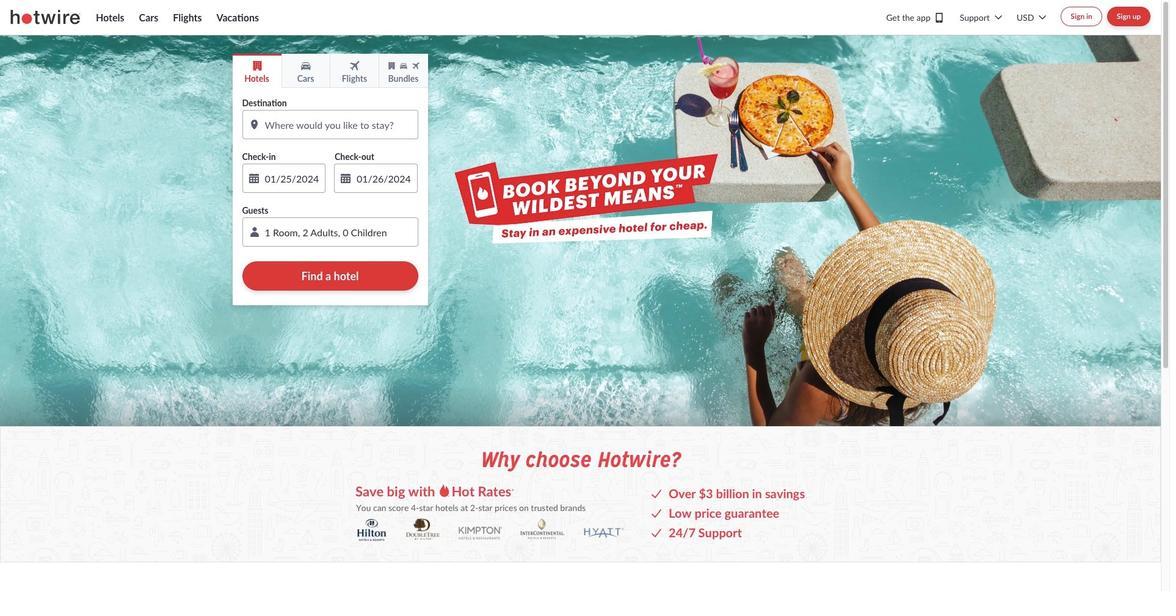 Task type: describe. For each thing, give the bounding box(es) containing it.
Check in date expanded. Choose a date from the table below. Tab into the table and use the arrow keys for navigation. text field
[[242, 164, 326, 193]]



Task type: locate. For each thing, give the bounding box(es) containing it.
application
[[242, 218, 418, 247]]

Where would you like to stay? text field
[[242, 110, 418, 139]]

None text field
[[334, 164, 418, 193]]



Task type: vqa. For each thing, say whether or not it's contained in the screenshot.
Where would you like to stay? "Text Field"
yes



